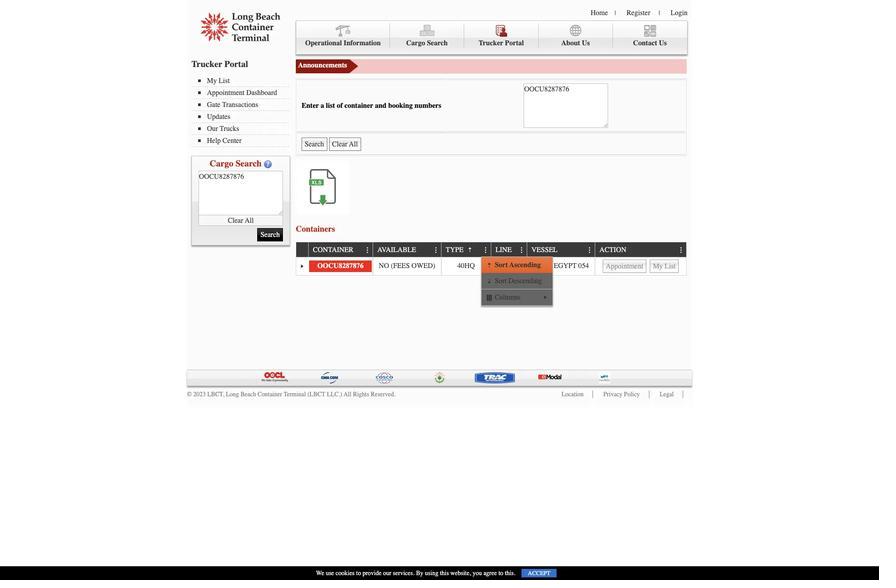 Task type: vqa. For each thing, say whether or not it's contained in the screenshot.
Password password field
no



Task type: locate. For each thing, give the bounding box(es) containing it.
we use cookies to provide our services. by using this website, you agree to this.
[[316, 570, 515, 578]]

2 edit column settings image from the left
[[518, 247, 525, 254]]

1 horizontal spatial cargo
[[406, 39, 425, 47]]

2 edit column settings image from the left
[[482, 247, 489, 254]]

sort
[[495, 261, 508, 269], [495, 277, 507, 285]]

gate inside my list appointment dashboard gate transactions updates our trucks help center
[[207, 101, 220, 109]]

portal inside menu bar
[[505, 39, 524, 47]]

home link
[[591, 9, 608, 17]]

1 vertical spatial menu bar
[[191, 76, 294, 147]]

1 horizontal spatial october
[[549, 60, 574, 70]]

gate up updates
[[207, 101, 220, 109]]

all right the 'clear'
[[245, 217, 254, 225]]

sort down line
[[495, 261, 508, 269]]

0 horizontal spatial portal
[[224, 59, 248, 69]]

cargo down help on the top left
[[210, 159, 233, 169]]

center
[[223, 137, 242, 145]]

policy
[[624, 391, 640, 398]]

to left this.
[[499, 570, 503, 578]]

cell
[[595, 258, 686, 275]]

0 vertical spatial search
[[427, 39, 448, 47]]

0 vertical spatial and
[[535, 60, 547, 70]]

1 us from the left
[[582, 39, 590, 47]]

0 horizontal spatial edit column settings image
[[364, 247, 371, 254]]

1 | from the left
[[615, 9, 616, 17]]

edit column settings image inside vessel column header
[[586, 247, 593, 254]]

container
[[345, 102, 373, 110]]

and right 7th
[[535, 60, 547, 70]]

menu bar containing operational information
[[296, 20, 688, 55]]

services.
[[393, 570, 415, 578]]

shift.
[[605, 60, 622, 70]]

1 horizontal spatial |
[[659, 9, 660, 17]]

cargo search up will
[[406, 39, 448, 47]]

row down line
[[296, 258, 686, 275]]

all inside button
[[245, 217, 254, 225]]

by
[[416, 570, 423, 578]]

| right home link
[[615, 9, 616, 17]]

reserved.
[[371, 391, 396, 398]]

edit column settings image inside container column header
[[364, 247, 371, 254]]

refer
[[647, 60, 662, 70]]

1 for from the left
[[775, 60, 785, 70]]

edit column settings image for type
[[482, 247, 489, 254]]

vessel
[[532, 246, 558, 254]]

to right the refer
[[664, 60, 670, 70]]

1 vertical spatial and
[[375, 102, 386, 110]]

2 horizontal spatial to
[[664, 60, 670, 70]]

0 horizontal spatial for
[[775, 60, 785, 70]]

4 edit column settings image from the left
[[678, 247, 685, 254]]

cargo inside menu bar
[[406, 39, 425, 47]]

october left 8th,
[[549, 60, 574, 70]]

clear
[[228, 217, 243, 225]]

1 horizontal spatial for
[[849, 60, 858, 70]]

legal
[[660, 391, 674, 398]]

0 vertical spatial cargo
[[406, 39, 425, 47]]

3 edit column settings image from the left
[[586, 247, 593, 254]]

no (fees owed)
[[379, 262, 435, 270]]

2 vertical spatial menu bar
[[481, 257, 552, 306]]

use
[[326, 570, 334, 578]]

of
[[337, 102, 343, 110]]

0 vertical spatial sort
[[495, 261, 508, 269]]

container column header
[[308, 243, 373, 258]]

trucker portal up list
[[191, 59, 248, 69]]

details
[[826, 60, 847, 70]]

rights
[[353, 391, 369, 398]]

line
[[496, 246, 512, 254]]

1 horizontal spatial portal
[[505, 39, 524, 47]]

gate right truck
[[704, 60, 720, 70]]

line link
[[496, 243, 516, 257]]

1 vertical spatial sort
[[495, 277, 507, 285]]

appointment
[[207, 89, 245, 97]]

trucker portal
[[479, 39, 524, 47], [191, 59, 248, 69]]

1 horizontal spatial us
[[659, 39, 667, 47]]

1 edit column settings image from the left
[[433, 247, 440, 254]]

cargo up will
[[406, 39, 425, 47]]

None submit
[[302, 138, 327, 151], [257, 228, 283, 242], [302, 138, 327, 151], [257, 228, 283, 242]]

1 vertical spatial cargo search
[[210, 159, 262, 169]]

1 horizontal spatial and
[[535, 60, 547, 70]]

1 vertical spatial search
[[236, 159, 262, 169]]

0 vertical spatial all
[[245, 217, 254, 225]]

2 us from the left
[[659, 39, 667, 47]]

© 2023 lbct, long beach container terminal (lbct llc.) all rights reserved.
[[187, 391, 396, 398]]

type column header
[[441, 243, 491, 258]]

oocl
[[533, 262, 552, 270]]

enter
[[302, 102, 319, 110]]

0 horizontal spatial the
[[672, 60, 682, 70]]

us right 'contact'
[[659, 39, 667, 47]]

for right page
[[775, 60, 785, 70]]

©
[[187, 391, 192, 398]]

0 horizontal spatial all
[[245, 217, 254, 225]]

operational
[[305, 39, 342, 47]]

menu bar
[[296, 20, 688, 55], [191, 76, 294, 147], [481, 257, 552, 306]]

1 sort from the top
[[495, 261, 508, 269]]

we
[[872, 60, 879, 70]]

row up the ool
[[296, 243, 686, 258]]

this.
[[505, 570, 515, 578]]

1 horizontal spatial trucker
[[479, 39, 503, 47]]

edit column settings image inside line column header
[[518, 247, 525, 254]]

1 vertical spatial trucker
[[191, 59, 222, 69]]

0 horizontal spatial cargo
[[210, 159, 233, 169]]

our
[[207, 125, 218, 133]]

1 horizontal spatial all
[[344, 391, 351, 398]]

lbct,
[[207, 391, 224, 398]]

0 horizontal spatial search
[[236, 159, 262, 169]]

for
[[775, 60, 785, 70], [849, 60, 858, 70]]

2 sort from the top
[[495, 277, 507, 285]]

trucker inside menu bar
[[479, 39, 503, 47]]

october left 5th, in the right top of the page
[[481, 60, 507, 70]]

announcements
[[298, 61, 347, 69]]

0 vertical spatial trucker
[[479, 39, 503, 47]]

0 vertical spatial menu bar
[[296, 20, 688, 55]]

list
[[326, 102, 335, 110]]

edit column settings image for action
[[678, 247, 685, 254]]

1 row from the top
[[296, 243, 686, 258]]

all right llc.)
[[344, 391, 351, 398]]

search up be
[[427, 39, 448, 47]]

edit column settings image
[[364, 247, 371, 254], [518, 247, 525, 254]]

tree grid containing container
[[296, 243, 686, 275]]

edit column settings image left available
[[364, 247, 371, 254]]

all
[[245, 217, 254, 225], [344, 391, 351, 398]]

1 edit column settings image from the left
[[364, 247, 371, 254]]

portal up my list link
[[224, 59, 248, 69]]

tree grid
[[296, 243, 686, 275]]

1 vertical spatial cargo
[[210, 159, 233, 169]]

1 the from the left
[[672, 60, 682, 70]]

web
[[743, 60, 756, 70]]

us
[[582, 39, 590, 47], [659, 39, 667, 47]]

and left booking
[[375, 102, 386, 110]]

None button
[[329, 138, 361, 151], [603, 260, 646, 273], [650, 260, 679, 273], [329, 138, 361, 151], [603, 260, 646, 273], [650, 260, 679, 273]]

menu bar containing my list
[[191, 76, 294, 147]]

truck
[[684, 60, 702, 70]]

ascending
[[509, 261, 541, 269]]

edit column settings image up ascending
[[518, 247, 525, 254]]

transactions
[[222, 101, 258, 109]]

0 horizontal spatial us
[[582, 39, 590, 47]]

edit column settings image inside action column header
[[678, 247, 685, 254]]

0 vertical spatial portal
[[505, 39, 524, 47]]

0 vertical spatial cargo search
[[406, 39, 448, 47]]

trucker up my
[[191, 59, 222, 69]]

1 horizontal spatial cargo search
[[406, 39, 448, 47]]

our
[[383, 570, 391, 578]]

vessel link
[[532, 243, 562, 257]]

0 horizontal spatial cargo search
[[210, 159, 262, 169]]

to left provide
[[356, 570, 361, 578]]

contact us
[[633, 39, 667, 47]]

sort for sort descending
[[495, 277, 507, 285]]

0 vertical spatial trucker portal
[[479, 39, 524, 47]]

us for about us
[[582, 39, 590, 47]]

to
[[664, 60, 670, 70], [356, 570, 361, 578], [499, 570, 503, 578]]

cargo search
[[406, 39, 448, 47], [210, 159, 262, 169]]

0 horizontal spatial |
[[615, 9, 616, 17]]

privacy policy
[[604, 391, 640, 398]]

portal
[[505, 39, 524, 47], [224, 59, 248, 69]]

gate right the "the" on the left
[[407, 60, 422, 70]]

search down help center link
[[236, 159, 262, 169]]

sort down ool cell
[[495, 277, 507, 285]]

updates
[[207, 113, 230, 121]]

ool
[[502, 262, 516, 270]]

row containing oocu8287876
[[296, 258, 686, 275]]

1 horizontal spatial search
[[427, 39, 448, 47]]

our trucks link
[[198, 125, 289, 133]]

0 horizontal spatial gate
[[207, 101, 220, 109]]

type
[[446, 246, 464, 254]]

accept
[[528, 570, 551, 577]]

2nd
[[591, 60, 603, 70]]

cargo search down center
[[210, 159, 262, 169]]

1 october from the left
[[481, 60, 507, 70]]

descending
[[508, 277, 542, 285]]

line column header
[[491, 243, 527, 258]]

the left truck
[[672, 60, 682, 70]]

row
[[296, 243, 686, 258], [296, 258, 686, 275]]

1 horizontal spatial edit column settings image
[[518, 247, 525, 254]]

2 row from the top
[[296, 258, 686, 275]]

us right about
[[582, 39, 590, 47]]

a
[[321, 102, 324, 110]]

0 horizontal spatial trucker portal
[[191, 59, 248, 69]]

edit column settings image inside type column header
[[482, 247, 489, 254]]

| left login link
[[659, 9, 660, 17]]

sort inside menu item
[[495, 261, 508, 269]]

container link
[[313, 243, 358, 257]]

trucker portal up 5th, in the right top of the page
[[479, 39, 524, 47]]

the left "we"
[[860, 60, 870, 70]]

trucks
[[220, 125, 239, 133]]

provide
[[363, 570, 382, 578]]

trucker
[[479, 39, 503, 47], [191, 59, 222, 69]]

no (fees owed) cell
[[373, 258, 441, 275]]

information
[[344, 39, 381, 47]]

and
[[535, 60, 547, 70], [375, 102, 386, 110]]

1 horizontal spatial the
[[860, 60, 870, 70]]

for right details
[[849, 60, 858, 70]]

portal up 5th, in the right top of the page
[[505, 39, 524, 47]]

columns
[[495, 294, 521, 302]]

trucker up closed
[[479, 39, 503, 47]]

edit column settings image
[[433, 247, 440, 254], [482, 247, 489, 254], [586, 247, 593, 254], [678, 247, 685, 254]]

dashboard
[[246, 89, 277, 97]]

edit column settings image inside available column header
[[433, 247, 440, 254]]

search inside menu bar
[[427, 39, 448, 47]]

container
[[313, 246, 354, 254]]

0 horizontal spatial october
[[481, 60, 507, 70]]



Task type: describe. For each thing, give the bounding box(es) containing it.
my
[[207, 77, 217, 85]]

long
[[226, 391, 239, 398]]

my list link
[[198, 77, 289, 85]]

(fees
[[391, 262, 410, 270]]

trucker portal link
[[464, 23, 539, 48]]

0 horizontal spatial to
[[356, 570, 361, 578]]

the
[[392, 60, 405, 70]]

1 horizontal spatial to
[[499, 570, 503, 578]]

edit column settings image for container
[[364, 247, 371, 254]]

legal link
[[660, 391, 674, 398]]

help center link
[[198, 137, 289, 145]]

about us link
[[539, 23, 613, 48]]

further
[[787, 60, 809, 70]]

about us
[[561, 39, 590, 47]]

will
[[424, 60, 436, 70]]

type link
[[446, 243, 478, 257]]

operational information
[[305, 39, 381, 47]]

2 | from the left
[[659, 9, 660, 17]]

sort for sort ascending
[[495, 261, 508, 269]]

cargo search link
[[390, 23, 464, 48]]

vessel column header
[[527, 243, 595, 258]]

oocu8287876
[[317, 262, 364, 270]]

edit column settings image for vessel
[[586, 247, 593, 254]]

0 horizontal spatial and
[[375, 102, 386, 110]]

edit column settings image for line
[[518, 247, 525, 254]]

2 for from the left
[[849, 60, 858, 70]]

(lbct
[[308, 391, 325, 398]]

llc.)
[[327, 391, 342, 398]]

contact
[[633, 39, 657, 47]]

my list appointment dashboard gate transactions updates our trucks help center
[[207, 77, 277, 145]]

5th,
[[509, 60, 521, 70]]

operational information link
[[296, 23, 390, 48]]

help
[[207, 137, 221, 145]]

40hq
[[458, 262, 475, 270]]

oocl egypt 054
[[533, 262, 589, 270]]

menu bar containing sort ascending
[[481, 257, 552, 306]]

owed)
[[412, 262, 435, 270]]

1 horizontal spatial gate
[[407, 60, 422, 70]]

list
[[219, 77, 230, 85]]

10/1/23
[[362, 60, 386, 70]]

agree
[[484, 570, 497, 578]]

edit column settings image for available
[[433, 247, 440, 254]]

action column header
[[595, 243, 686, 258]]

website,
[[451, 570, 471, 578]]

sort ascending
[[495, 261, 541, 269]]

privacy
[[604, 391, 623, 398]]

40hq cell
[[441, 258, 491, 275]]

we
[[316, 570, 324, 578]]

2023
[[193, 391, 206, 398]]

1 vertical spatial portal
[[224, 59, 248, 69]]

available column header
[[373, 243, 441, 258]]

closed
[[448, 60, 479, 70]]

Enter container numbers and/ or booking numbers.  text field
[[199, 171, 283, 215]]

you
[[473, 570, 482, 578]]

row containing container
[[296, 243, 686, 258]]

gate transactions link
[[198, 101, 289, 109]]

containers
[[296, 224, 335, 234]]

action link
[[600, 243, 631, 257]]

please
[[624, 60, 645, 70]]

egypt
[[554, 262, 577, 270]]

privacy policy link
[[604, 391, 640, 398]]

updates link
[[198, 113, 289, 121]]

login link
[[671, 9, 688, 17]]

1 vertical spatial trucker portal
[[191, 59, 248, 69]]

1 vertical spatial all
[[344, 391, 351, 398]]

2 horizontal spatial gate
[[704, 60, 720, 70]]

location link
[[562, 391, 584, 398]]

login
[[671, 9, 688, 17]]

cargo search inside menu bar
[[406, 39, 448, 47]]

Enter container numbers and/ or booking numbers. Press ESC to reset input box text field
[[524, 84, 608, 128]]

enter a list of container and booking numbers
[[302, 102, 441, 110]]

clear all
[[228, 217, 254, 225]]

0 horizontal spatial trucker
[[191, 59, 222, 69]]

hours
[[721, 60, 741, 70]]

numbers
[[415, 102, 441, 110]]

2 the from the left
[[860, 60, 870, 70]]

1 horizontal spatial trucker portal
[[479, 39, 524, 47]]

be
[[438, 60, 446, 70]]

8th,
[[576, 60, 589, 70]]

7th
[[523, 60, 533, 70]]

sort ascending menu item
[[481, 257, 552, 273]]

oocu8287876 cell
[[308, 258, 373, 275]]

gate
[[811, 60, 824, 70]]

2 october from the left
[[549, 60, 574, 70]]

appointment dashboard link
[[198, 89, 289, 97]]

terminal
[[284, 391, 306, 398]]

054
[[578, 262, 589, 270]]

register link
[[627, 9, 650, 17]]

oocl egypt 054 cell
[[527, 258, 595, 275]]

home
[[591, 9, 608, 17]]

clear all button
[[199, 215, 283, 226]]

us for contact us
[[659, 39, 667, 47]]

container
[[258, 391, 282, 398]]

10/1/23 the gate will be closed october 5th, 7th and october 8th, 2nd shift. please refer to the truck gate hours web page for further gate details for the we
[[362, 60, 879, 70]]

action
[[600, 246, 626, 254]]

contact us link
[[613, 23, 687, 48]]

ool cell
[[491, 258, 527, 275]]

this
[[440, 570, 449, 578]]

accept button
[[522, 570, 557, 578]]



